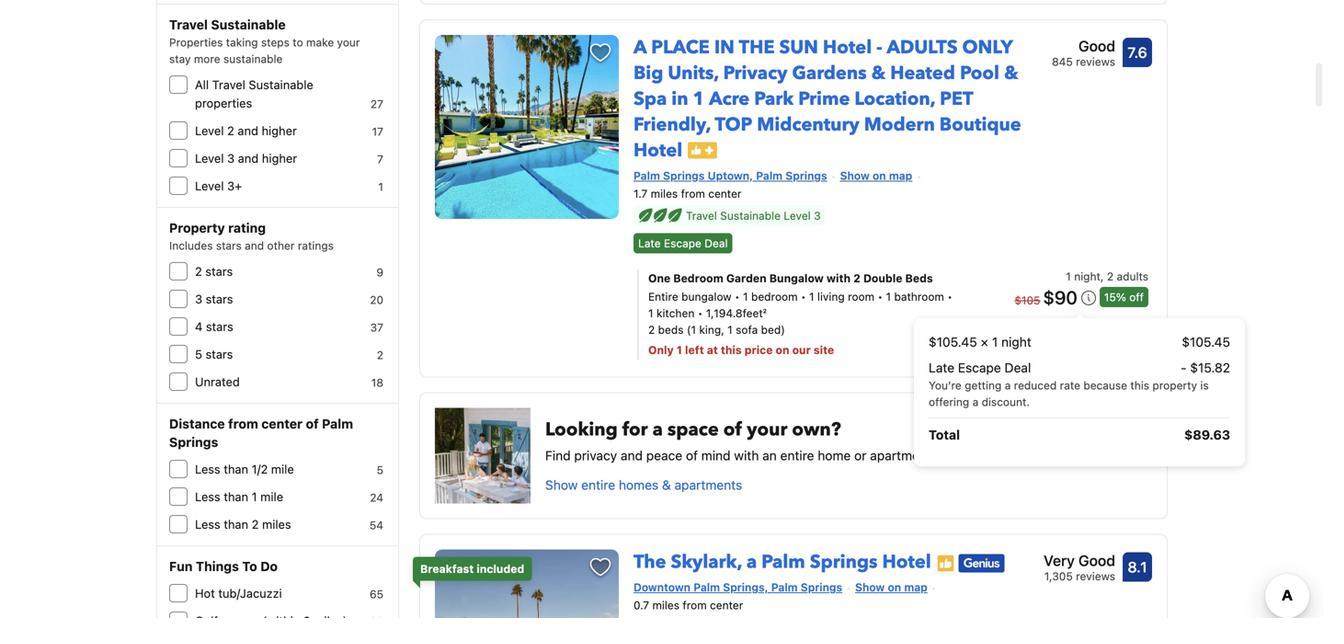 Task type: locate. For each thing, give the bounding box(es) containing it.
1 horizontal spatial escape
[[958, 360, 1002, 375]]

1 vertical spatial mile
[[261, 490, 283, 504]]

at
[[707, 344, 718, 357]]

good element
[[1052, 35, 1116, 57]]

show on map
[[840, 169, 913, 182], [856, 581, 928, 594]]

this right at
[[721, 344, 742, 357]]

apartments
[[675, 478, 743, 493]]

travel inside all travel sustainable properties
[[212, 78, 246, 92]]

entire inside looking for a space of your own? find privacy and peace of mind with an entire home or apartment to yourself
[[781, 448, 815, 463]]

miles
[[651, 187, 678, 200], [262, 517, 291, 531], [653, 599, 680, 612]]

3 up 3+
[[227, 151, 235, 165]]

2 horizontal spatial of
[[724, 417, 743, 443]]

on for sun
[[873, 169, 886, 182]]

1 good from the top
[[1079, 37, 1116, 55]]

than for 1
[[224, 490, 248, 504]]

• down the one bedroom garden bungalow with 2 double beds link
[[801, 290, 806, 303]]

0 horizontal spatial with
[[734, 448, 759, 463]]

0 vertical spatial mile
[[271, 462, 294, 476]]

stars down rating
[[216, 239, 242, 252]]

mile right 1/2
[[271, 462, 294, 476]]

living
[[818, 290, 845, 303]]

2 horizontal spatial travel
[[686, 209, 717, 222]]

show for the skylark, a palm springs hotel
[[856, 581, 885, 594]]

(1
[[687, 324, 696, 336]]

and down level 2 and higher
[[238, 151, 259, 165]]

1 down 1/2
[[252, 490, 257, 504]]

less up less than 2 miles
[[195, 490, 220, 504]]

one bedroom garden bungalow with 2 double beds entire bungalow • 1 bedroom • 1 living room • 1 bathroom • 1 kitchen • 1,194.8feet² 2 beds (1 king, 1 sofa bed) only 1 left at this price on our site
[[649, 272, 953, 357]]

higher
[[262, 124, 297, 138], [262, 151, 297, 165]]

your up an
[[747, 417, 788, 443]]

0 horizontal spatial on
[[776, 344, 790, 357]]

show down modern
[[840, 169, 870, 182]]

1 reviews from the top
[[1076, 55, 1116, 68]]

escape up bedroom
[[664, 237, 702, 250]]

hot tub/jacuzzi
[[195, 586, 282, 600]]

because
[[1084, 379, 1128, 392]]

included
[[477, 563, 525, 576]]

2 vertical spatial travel
[[686, 209, 717, 222]]

late up the one
[[638, 237, 661, 250]]

fun
[[169, 559, 193, 574]]

1 vertical spatial 3
[[814, 209, 821, 222]]

to inside looking for a space of your own? find privacy and peace of mind with an entire home or apartment to yourself
[[935, 448, 947, 463]]

1.7
[[634, 187, 648, 200]]

with
[[827, 272, 851, 285], [734, 448, 759, 463]]

0 horizontal spatial of
[[306, 416, 319, 431]]

than down less than 1 mile
[[224, 517, 248, 531]]

1 vertical spatial late
[[929, 360, 955, 375]]

site
[[814, 344, 835, 357]]

0 horizontal spatial -
[[877, 35, 883, 60]]

0 vertical spatial -
[[877, 35, 883, 60]]

night up $90
[[1075, 270, 1101, 283]]

1 less from the top
[[195, 462, 220, 476]]

0 vertical spatial to
[[293, 36, 303, 49]]

& right homes
[[662, 478, 671, 493]]

show inside "button"
[[546, 478, 578, 493]]

includes
[[169, 239, 213, 252]]

1 vertical spatial miles
[[262, 517, 291, 531]]

1 right in
[[693, 86, 705, 112]]

1 down 7
[[378, 180, 384, 193]]

level for level 3 and higher
[[195, 151, 224, 165]]

1 than from the top
[[224, 462, 248, 476]]

0 vertical spatial travel
[[169, 17, 208, 32]]

entire right an
[[781, 448, 815, 463]]

0 vertical spatial 5
[[195, 347, 202, 361]]

1 vertical spatial than
[[224, 490, 248, 504]]

3 stars
[[195, 292, 233, 306]]

property
[[1153, 379, 1198, 392]]

genius discounts available at this property. image
[[959, 554, 1005, 572], [959, 554, 1005, 572]]

taking
[[226, 36, 258, 49]]

less
[[195, 462, 220, 476], [195, 490, 220, 504], [195, 517, 220, 531]]

1 vertical spatial on
[[776, 344, 790, 357]]

0 vertical spatial on
[[873, 169, 886, 182]]

than
[[224, 462, 248, 476], [224, 490, 248, 504], [224, 517, 248, 531]]

1 vertical spatial good
[[1079, 552, 1116, 570]]

&
[[872, 61, 886, 86], [1005, 61, 1019, 86], [662, 478, 671, 493]]

2 vertical spatial than
[[224, 517, 248, 531]]

reviews right 1,305
[[1076, 570, 1116, 583]]

very good element
[[1044, 550, 1116, 572]]

2 right the ,
[[1107, 270, 1114, 283]]

a inside looking for a space of your own? find privacy and peace of mind with an entire home or apartment to yourself
[[653, 417, 663, 443]]

this right because
[[1131, 379, 1150, 392]]

0 horizontal spatial hotel
[[634, 138, 683, 163]]

good inside good 845 reviews
[[1079, 37, 1116, 55]]

3 up 4
[[195, 292, 202, 306]]

night right ×
[[1002, 334, 1032, 350]]

with left an
[[734, 448, 759, 463]]

1 vertical spatial higher
[[262, 151, 297, 165]]

0 vertical spatial night
[[1075, 270, 1101, 283]]

2 vertical spatial from
[[683, 599, 707, 612]]

show
[[840, 169, 870, 182], [546, 478, 578, 493], [856, 581, 885, 594]]

center for the skylark, a palm springs hotel
[[710, 599, 744, 612]]

uptown,
[[708, 169, 753, 182]]

- up property
[[1181, 360, 1187, 375]]

0 horizontal spatial late escape deal
[[638, 237, 728, 250]]

1 horizontal spatial on
[[873, 169, 886, 182]]

2 vertical spatial hotel
[[883, 550, 932, 575]]

property rating includes stars and other ratings
[[169, 220, 334, 252]]

miles for a place in the sun hotel - adults only big units, privacy gardens & heated pool & spa in 1 acre park prime location, pet friendly, top midcentury modern boutique hotel
[[651, 187, 678, 200]]

1 horizontal spatial 5
[[377, 464, 384, 477]]

0 horizontal spatial travel
[[169, 17, 208, 32]]

less for less than 1 mile
[[195, 490, 220, 504]]

1 down double
[[886, 290, 891, 303]]

0 vertical spatial late escape deal
[[638, 237, 728, 250]]

king,
[[700, 324, 725, 336]]

mile for less than 1/2 mile
[[271, 462, 294, 476]]

2 left beds
[[649, 324, 655, 336]]

to inside travel sustainable properties taking steps to make your stay more sustainable
[[293, 36, 303, 49]]

3 less from the top
[[195, 517, 220, 531]]

rating
[[228, 220, 266, 236]]

reduced
[[1014, 379, 1057, 392]]

midcentury
[[757, 112, 860, 138]]

0 vertical spatial escape
[[664, 237, 702, 250]]

center
[[709, 187, 742, 200], [262, 416, 303, 431], [710, 599, 744, 612]]

2 $105.45 from the left
[[1182, 334, 1231, 350]]

center up 1/2
[[262, 416, 303, 431]]

hotel for palm
[[883, 550, 932, 575]]

0 vertical spatial your
[[337, 36, 360, 49]]

0 vertical spatial show on map
[[840, 169, 913, 182]]

1 vertical spatial to
[[935, 448, 947, 463]]

room
[[848, 290, 875, 303]]

center inside distance from center of palm springs
[[262, 416, 303, 431]]

sustainable down sustainable
[[249, 78, 314, 92]]

1 vertical spatial reviews
[[1076, 570, 1116, 583]]

0 vertical spatial show
[[840, 169, 870, 182]]

late escape deal up getting
[[929, 360, 1032, 375]]

and down the for
[[621, 448, 643, 463]]

1 inside a place in the sun hotel - adults only big units, privacy gardens & heated pool & spa in 1 acre park prime location, pet friendly, top midcentury modern boutique hotel
[[693, 86, 705, 112]]

center down downtown palm springs, palm springs
[[710, 599, 744, 612]]

from
[[681, 187, 705, 200], [228, 416, 258, 431], [683, 599, 707, 612]]

0 vertical spatial 3
[[227, 151, 235, 165]]

0 vertical spatial sustainable
[[211, 17, 286, 32]]

sustainable down palm springs uptown, palm springs
[[721, 209, 781, 222]]

1 vertical spatial deal
[[1005, 360, 1032, 375]]

1 vertical spatial less
[[195, 490, 220, 504]]

stars right 4
[[206, 320, 233, 333]]

2 horizontal spatial hotel
[[883, 550, 932, 575]]

a
[[634, 35, 647, 60]]

1 horizontal spatial to
[[935, 448, 947, 463]]

travel for travel sustainable level 3
[[686, 209, 717, 222]]

1 vertical spatial travel
[[212, 78, 246, 92]]

homes
[[619, 478, 659, 493]]

level up level 3+
[[195, 151, 224, 165]]

a up discount.
[[1005, 379, 1011, 392]]

1 horizontal spatial $105.45
[[1182, 334, 1231, 350]]

0 horizontal spatial entire
[[582, 478, 616, 493]]

1 horizontal spatial -
[[1181, 360, 1187, 375]]

0 horizontal spatial to
[[293, 36, 303, 49]]

good right very
[[1079, 552, 1116, 570]]

2 up the 18
[[377, 349, 384, 362]]

offering
[[929, 396, 970, 408]]

less down less than 1 mile
[[195, 517, 220, 531]]

with inside one bedroom garden bungalow with 2 double beds entire bungalow • 1 bedroom • 1 living room • 1 bathroom • 1 kitchen • 1,194.8feet² 2 beds (1 king, 1 sofa bed) only 1 left at this price on our site
[[827, 272, 851, 285]]

entire
[[649, 290, 679, 303]]

miles down downtown at the bottom
[[653, 599, 680, 612]]

to down total
[[935, 448, 947, 463]]

you're
[[929, 379, 962, 392]]

•
[[735, 290, 740, 303], [801, 290, 806, 303], [878, 290, 883, 303], [948, 290, 953, 303], [698, 307, 703, 320]]

0 vertical spatial entire
[[781, 448, 815, 463]]

good left scored 7.6 element
[[1079, 37, 1116, 55]]

2 reviews from the top
[[1076, 570, 1116, 583]]

escape
[[664, 237, 702, 250], [958, 360, 1002, 375]]

than up less than 2 miles
[[224, 490, 248, 504]]

a right the for
[[653, 417, 663, 443]]

2 higher from the top
[[262, 151, 297, 165]]

level for level 2 and higher
[[195, 124, 224, 138]]

1 down entire
[[649, 307, 654, 320]]

5 down 4
[[195, 347, 202, 361]]

sofa
[[736, 324, 758, 336]]

5 for 5
[[377, 464, 384, 477]]

hotel down friendly,
[[634, 138, 683, 163]]

3 than from the top
[[224, 517, 248, 531]]

this property is part of our preferred partner program. it's committed to providing excellent service and good value. it'll pay us a higher commission if you make a booking. image
[[937, 554, 956, 572]]

higher down level 2 and higher
[[262, 151, 297, 165]]

entire inside "button"
[[582, 478, 616, 493]]

looking for a space of your own? image
[[435, 408, 531, 504]]

& up "location,"
[[872, 61, 886, 86]]

1 horizontal spatial late
[[929, 360, 955, 375]]

1 vertical spatial with
[[734, 448, 759, 463]]

sustainable inside all travel sustainable properties
[[249, 78, 314, 92]]

5
[[195, 347, 202, 361], [377, 464, 384, 477]]

own?
[[792, 417, 841, 443]]

from up less than 1/2 mile
[[228, 416, 258, 431]]

1 left left
[[677, 344, 683, 357]]

0 vertical spatial map
[[889, 169, 913, 182]]

2 horizontal spatial on
[[888, 581, 902, 594]]

higher up level 3 and higher
[[262, 124, 297, 138]]

travel inside travel sustainable properties taking steps to make your stay more sustainable
[[169, 17, 208, 32]]

stars up 3 stars
[[205, 264, 233, 278]]

from inside distance from center of palm springs
[[228, 416, 258, 431]]

7.6
[[1128, 44, 1148, 61]]

0 vertical spatial center
[[709, 187, 742, 200]]

0 horizontal spatial late
[[638, 237, 661, 250]]

sustainable up taking
[[211, 17, 286, 32]]

good inside very good 1,305 reviews
[[1079, 552, 1116, 570]]

1 vertical spatial sustainable
[[249, 78, 314, 92]]

0 vertical spatial good
[[1079, 37, 1116, 55]]

a up springs,
[[747, 550, 757, 575]]

& inside "button"
[[662, 478, 671, 493]]

2 good from the top
[[1079, 552, 1116, 570]]

scored 7.6 element
[[1123, 38, 1153, 67]]

deal
[[705, 237, 728, 250], [1005, 360, 1032, 375]]

$89.63
[[1185, 427, 1231, 442]]

5 for 5 stars
[[195, 347, 202, 361]]

- inside a place in the sun hotel - adults only big units, privacy gardens & heated pool & spa in 1 acre park prime location, pet friendly, top midcentury modern boutique hotel
[[877, 35, 883, 60]]

off
[[1130, 291, 1144, 304]]

0 horizontal spatial deal
[[705, 237, 728, 250]]

2 vertical spatial on
[[888, 581, 902, 594]]

less for less than 2 miles
[[195, 517, 220, 531]]

deal up bedroom
[[705, 237, 728, 250]]

escape up getting
[[958, 360, 1002, 375]]

$105
[[1015, 294, 1041, 307]]

2 horizontal spatial 3
[[814, 209, 821, 222]]

palm
[[634, 169, 660, 182], [756, 169, 783, 182], [322, 416, 353, 431], [762, 550, 806, 575], [694, 581, 720, 594], [772, 581, 798, 594]]

place
[[652, 35, 710, 60]]

than for 2
[[224, 517, 248, 531]]

from down downtown at the bottom
[[683, 599, 707, 612]]

mind
[[702, 448, 731, 463]]

show for a place in the sun hotel - adults only big units, privacy gardens & heated pool & spa in 1 acre park prime location, pet friendly, top midcentury modern boutique hotel
[[840, 169, 870, 182]]

level left 3+
[[195, 179, 224, 193]]

0 vertical spatial with
[[827, 272, 851, 285]]

1 vertical spatial entire
[[582, 478, 616, 493]]

scored 8.1 element
[[1123, 553, 1153, 582]]

and inside property rating includes stars and other ratings
[[245, 239, 264, 252]]

map
[[889, 169, 913, 182], [905, 581, 928, 594]]

center down uptown,
[[709, 187, 742, 200]]

mile for less than 1 mile
[[261, 490, 283, 504]]

0 vertical spatial from
[[681, 187, 705, 200]]

0 vertical spatial reviews
[[1076, 55, 1116, 68]]

1 vertical spatial this
[[1131, 379, 1150, 392]]

0 vertical spatial hotel
[[823, 35, 872, 60]]

2 less from the top
[[195, 490, 220, 504]]

travel for travel sustainable properties taking steps to make your stay more sustainable
[[169, 17, 208, 32]]

$105.45 for $105.45
[[1182, 334, 1231, 350]]

stars for 2 stars
[[205, 264, 233, 278]]

& right pool
[[1005, 61, 1019, 86]]

• down the bungalow
[[698, 307, 703, 320]]

1 vertical spatial map
[[905, 581, 928, 594]]

big
[[634, 61, 664, 86]]

1 vertical spatial center
[[262, 416, 303, 431]]

level down properties
[[195, 124, 224, 138]]

to left make
[[293, 36, 303, 49]]

palm inside distance from center of palm springs
[[322, 416, 353, 431]]

1 horizontal spatial late escape deal
[[929, 360, 1032, 375]]

0.7 miles from center
[[634, 599, 744, 612]]

1
[[693, 86, 705, 112], [378, 180, 384, 193], [1066, 270, 1072, 283], [743, 290, 748, 303], [810, 290, 815, 303], [886, 290, 891, 303], [649, 307, 654, 320], [728, 324, 733, 336], [993, 334, 998, 350], [677, 344, 683, 357], [252, 490, 257, 504]]

1 horizontal spatial entire
[[781, 448, 815, 463]]

1 horizontal spatial 3
[[227, 151, 235, 165]]

late escape deal
[[638, 237, 728, 250], [929, 360, 1032, 375]]

0 vertical spatial less
[[195, 462, 220, 476]]

miles up do
[[262, 517, 291, 531]]

pool
[[960, 61, 1000, 86]]

stars up 4 stars
[[206, 292, 233, 306]]

1 horizontal spatial hotel
[[823, 35, 872, 60]]

with up the living
[[827, 272, 851, 285]]

0 vertical spatial this
[[721, 344, 742, 357]]

15%
[[1105, 291, 1127, 304]]

entire down privacy
[[582, 478, 616, 493]]

2 vertical spatial center
[[710, 599, 744, 612]]

$105.45 up - $15.82
[[1182, 334, 1231, 350]]

than left 1/2
[[224, 462, 248, 476]]

2 vertical spatial sustainable
[[721, 209, 781, 222]]

1 horizontal spatial deal
[[1005, 360, 1032, 375]]

deal up reduced
[[1005, 360, 1032, 375]]

stars up unrated
[[206, 347, 233, 361]]

1 vertical spatial hotel
[[634, 138, 683, 163]]

make
[[306, 36, 334, 49]]

less up less than 1 mile
[[195, 462, 220, 476]]

this inside 'you're getting a reduced rate because this property is offering a discount.'
[[1131, 379, 1150, 392]]

1 vertical spatial show
[[546, 478, 578, 493]]

and down rating
[[245, 239, 264, 252]]

the
[[634, 550, 667, 575]]

see
[[1025, 330, 1048, 346]]

your inside travel sustainable properties taking steps to make your stay more sustainable
[[337, 36, 360, 49]]

a
[[1005, 379, 1011, 392], [973, 396, 979, 408], [653, 417, 663, 443], [747, 550, 757, 575]]

reviews right 845
[[1076, 55, 1116, 68]]

the skylark, a palm springs hotel link
[[634, 542, 932, 575]]

center for a place in the sun hotel - adults only big units, privacy gardens & heated pool & spa in 1 acre park prime location, pet friendly, top midcentury modern boutique hotel
[[709, 187, 742, 200]]

1 horizontal spatial with
[[827, 272, 851, 285]]

1 horizontal spatial night
[[1075, 270, 1101, 283]]

1 higher from the top
[[262, 124, 297, 138]]

1 horizontal spatial your
[[747, 417, 788, 443]]

late up you're
[[929, 360, 955, 375]]

1 vertical spatial show on map
[[856, 581, 928, 594]]

1 $105.45 from the left
[[929, 334, 978, 350]]

night
[[1075, 270, 1101, 283], [1002, 334, 1032, 350]]

privacy
[[574, 448, 617, 463]]

hotel left this property is part of our preferred partner program. it's committed to providing excellent service and good value. it'll pay us a higher commission if you make a booking. icon
[[883, 550, 932, 575]]

of inside distance from center of palm springs
[[306, 416, 319, 431]]

level
[[195, 124, 224, 138], [195, 151, 224, 165], [195, 179, 224, 193], [784, 209, 811, 222]]

sustainable inside travel sustainable properties taking steps to make your stay more sustainable
[[211, 17, 286, 32]]

1 right ×
[[993, 334, 998, 350]]

5 up 24
[[377, 464, 384, 477]]

2 vertical spatial 3
[[195, 292, 202, 306]]

2 vertical spatial miles
[[653, 599, 680, 612]]

springs,
[[723, 581, 769, 594]]

0 horizontal spatial your
[[337, 36, 360, 49]]

a for the skylark, a palm springs hotel
[[747, 550, 757, 575]]

very good 1,305 reviews
[[1044, 552, 1116, 583]]

price
[[745, 344, 773, 357]]

show down 'find'
[[546, 478, 578, 493]]

hotel up gardens
[[823, 35, 872, 60]]

0 horizontal spatial night
[[1002, 334, 1032, 350]]

level 3 and higher
[[195, 151, 297, 165]]

from down palm springs uptown, palm springs
[[681, 187, 705, 200]]

1 vertical spatial -
[[1181, 360, 1187, 375]]

3+
[[227, 179, 242, 193]]

2 than from the top
[[224, 490, 248, 504]]

stars
[[216, 239, 242, 252], [205, 264, 233, 278], [206, 292, 233, 306], [206, 320, 233, 333], [206, 347, 233, 361]]

mile down 1/2
[[261, 490, 283, 504]]

than for 1/2
[[224, 462, 248, 476]]

springs for palm springs uptown, palm springs
[[786, 169, 828, 182]]

show down the skylark, a palm springs hotel
[[856, 581, 885, 594]]

×
[[981, 334, 989, 350]]

peace
[[647, 448, 683, 463]]

your right make
[[337, 36, 360, 49]]

you're getting a reduced rate because this property is offering a discount.
[[929, 379, 1209, 408]]

top
[[715, 112, 753, 138]]

2 vertical spatial less
[[195, 517, 220, 531]]

springs for downtown palm springs, palm springs
[[801, 581, 843, 594]]

$105.45 left ×
[[929, 334, 978, 350]]

0 vertical spatial than
[[224, 462, 248, 476]]



Task type: vqa. For each thing, say whether or not it's contained in the screenshot.
the peace
yes



Task type: describe. For each thing, give the bounding box(es) containing it.
heated
[[891, 61, 956, 86]]

looking
[[546, 417, 618, 443]]

friendly,
[[634, 112, 711, 138]]

only
[[963, 35, 1013, 60]]

37
[[370, 321, 384, 334]]

miles for the skylark, a palm springs hotel
[[653, 599, 680, 612]]

1 left the living
[[810, 290, 815, 303]]

see availability
[[1025, 330, 1116, 346]]

springs inside distance from center of palm springs
[[169, 435, 218, 450]]

less for less than 1/2 mile
[[195, 462, 220, 476]]

0.7
[[634, 599, 650, 612]]

hot
[[195, 586, 215, 600]]

show entire homes & apartments
[[546, 478, 743, 493]]

0 horizontal spatial escape
[[664, 237, 702, 250]]

8.1
[[1128, 559, 1148, 576]]

good 845 reviews
[[1052, 37, 1116, 68]]

• down double
[[878, 290, 883, 303]]

from for the skylark, a palm springs hotel
[[683, 599, 707, 612]]

skylark,
[[671, 550, 742, 575]]

,
[[1101, 270, 1104, 283]]

bedroom
[[674, 272, 724, 285]]

adults
[[1117, 270, 1149, 283]]

higher for level 3 and higher
[[262, 151, 297, 165]]

2 down properties
[[227, 124, 234, 138]]

space
[[668, 417, 719, 443]]

for
[[623, 417, 648, 443]]

on inside one bedroom garden bungalow with 2 double beds entire bungalow • 1 bedroom • 1 living room • 1 bathroom • 1 kitchen • 1,194.8feet² 2 beds (1 king, 1 sofa bed) only 1 left at this price on our site
[[776, 344, 790, 357]]

left
[[685, 344, 704, 357]]

this property is part of our preferred partner program. it's committed to providing excellent service and good value. it'll pay us a higher commission if you make a booking. image
[[937, 554, 956, 572]]

location,
[[855, 86, 936, 112]]

1 left sofa
[[728, 324, 733, 336]]

2 stars
[[195, 264, 233, 278]]

this property is part of our preferred plus program. it's committed to providing outstanding service and excellent value. it'll pay us a higher commission if you make a booking. image
[[688, 142, 718, 159]]

reviews inside good 845 reviews
[[1076, 55, 1116, 68]]

845
[[1052, 55, 1073, 68]]

higher for level 2 and higher
[[262, 124, 297, 138]]

sustainable for travel sustainable level 3
[[721, 209, 781, 222]]

properties
[[195, 96, 252, 110]]

9
[[377, 266, 384, 279]]

show on map for sun
[[840, 169, 913, 182]]

• right bathroom
[[948, 290, 953, 303]]

27
[[371, 98, 384, 110]]

- $15.82
[[1181, 360, 1231, 375]]

getting
[[965, 379, 1002, 392]]

hotel for the
[[823, 35, 872, 60]]

in
[[672, 86, 689, 112]]

20
[[370, 293, 384, 306]]

distance
[[169, 416, 225, 431]]

level 2 and higher
[[195, 124, 297, 138]]

bungalow
[[770, 272, 824, 285]]

level 3+
[[195, 179, 242, 193]]

or
[[855, 448, 867, 463]]

2 up room
[[854, 272, 861, 285]]

this inside one bedroom garden bungalow with 2 double beds entire bungalow • 1 bedroom • 1 living room • 1 bathroom • 1 kitchen • 1,194.8feet² 2 beds (1 king, 1 sofa bed) only 1 left at this price on our site
[[721, 344, 742, 357]]

the skylark, a palm springs hotel
[[634, 550, 932, 575]]

and up level 3 and higher
[[238, 124, 258, 138]]

rate
[[1060, 379, 1081, 392]]

reviews inside very good 1,305 reviews
[[1076, 570, 1116, 583]]

1 down garden
[[743, 290, 748, 303]]

is
[[1201, 379, 1209, 392]]

1 horizontal spatial of
[[686, 448, 698, 463]]

travel sustainable properties taking steps to make your stay more sustainable
[[169, 17, 360, 65]]

privacy
[[724, 61, 788, 86]]

2 horizontal spatial &
[[1005, 61, 1019, 86]]

apartment
[[870, 448, 932, 463]]

and inside looking for a space of your own? find privacy and peace of mind with an entire home or apartment to yourself
[[621, 448, 643, 463]]

54
[[370, 519, 384, 532]]

see availability link
[[1014, 322, 1149, 355]]

2 down less than 1 mile
[[252, 517, 259, 531]]

level for level 3+
[[195, 179, 224, 193]]

1 vertical spatial late escape deal
[[929, 360, 1032, 375]]

1 vertical spatial night
[[1002, 334, 1032, 350]]

0 vertical spatial late
[[638, 237, 661, 250]]

the
[[739, 35, 775, 60]]

a place in the sun hotel - adults only big units, privacy gardens & heated pool & spa in 1 acre park prime location, pet friendly, top midcentury modern boutique hotel link
[[634, 28, 1022, 163]]

$105.45 for $105.45 × 1 night
[[929, 334, 978, 350]]

unrated
[[195, 375, 240, 389]]

• up 1,194.8feet²
[[735, 290, 740, 303]]

looking for a space of your own? find privacy and peace of mind with an entire home or apartment to yourself
[[546, 417, 998, 463]]

travel sustainable level 3
[[686, 209, 821, 222]]

double
[[864, 272, 903, 285]]

show entire homes & apartments button
[[546, 476, 743, 495]]

a place in the sun hotel - adults only big units, privacy gardens & heated pool & spa in 1 acre park prime location, pet friendly, top midcentury modern boutique hotel image
[[435, 35, 619, 219]]

less than 2 miles
[[195, 517, 291, 531]]

yourself
[[951, 448, 998, 463]]

garden
[[727, 272, 767, 285]]

show on map for springs
[[856, 581, 928, 594]]

from for a place in the sun hotel - adults only big units, privacy gardens & heated pool & spa in 1 acre park prime location, pet friendly, top midcentury modern boutique hotel
[[681, 187, 705, 200]]

sustainable for travel sustainable properties taking steps to make your stay more sustainable
[[211, 17, 286, 32]]

$90
[[1044, 287, 1078, 308]]

palm inside the skylark, a palm springs hotel link
[[762, 550, 806, 575]]

stars inside property rating includes stars and other ratings
[[216, 239, 242, 252]]

0 vertical spatial deal
[[705, 237, 728, 250]]

your inside looking for a space of your own? find privacy and peace of mind with an entire home or apartment to yourself
[[747, 417, 788, 443]]

map for a place in the sun hotel - adults only big units, privacy gardens & heated pool & spa in 1 acre park prime location, pet friendly, top midcentury modern boutique hotel
[[889, 169, 913, 182]]

downtown palm springs, palm springs
[[634, 581, 843, 594]]

with inside looking for a space of your own? find privacy and peace of mind with an entire home or apartment to yourself
[[734, 448, 759, 463]]

ratings
[[298, 239, 334, 252]]

map for the skylark, a palm springs hotel
[[905, 581, 928, 594]]

0 horizontal spatial 3
[[195, 292, 202, 306]]

all
[[195, 78, 209, 92]]

stars for 3 stars
[[206, 292, 233, 306]]

things
[[196, 559, 239, 574]]

property
[[169, 220, 225, 236]]

a for looking for a space of your own? find privacy and peace of mind with an entire home or apartment to yourself
[[653, 417, 663, 443]]

24
[[370, 491, 384, 504]]

our
[[793, 344, 811, 357]]

tub/jacuzzi
[[218, 586, 282, 600]]

steps
[[261, 36, 290, 49]]

an
[[763, 448, 777, 463]]

boutique
[[940, 112, 1022, 138]]

1 up $90
[[1066, 270, 1072, 283]]

sustainable
[[224, 52, 283, 65]]

stars for 4 stars
[[206, 320, 233, 333]]

one
[[649, 272, 671, 285]]

bedroom
[[752, 290, 798, 303]]

more
[[194, 52, 220, 65]]

stars for 5 stars
[[206, 347, 233, 361]]

level up bungalow
[[784, 209, 811, 222]]

1 vertical spatial escape
[[958, 360, 1002, 375]]

this property is part of our preferred plus program. it's committed to providing outstanding service and excellent value. it'll pay us a higher commission if you make a booking. image
[[688, 142, 718, 159]]

1 horizontal spatial &
[[872, 61, 886, 86]]

bungalow
[[682, 290, 732, 303]]

in
[[715, 35, 735, 60]]

bathroom
[[895, 290, 945, 303]]

17
[[372, 125, 384, 138]]

find
[[546, 448, 571, 463]]

park
[[755, 86, 794, 112]]

on for springs
[[888, 581, 902, 594]]

distance from center of palm springs
[[169, 416, 353, 450]]

very
[[1044, 552, 1075, 570]]

springs for the skylark, a palm springs hotel
[[810, 550, 878, 575]]

bed)
[[761, 324, 785, 336]]

a down getting
[[973, 396, 979, 408]]

a place in the sun hotel - adults only big units, privacy gardens & heated pool & spa in 1 acre park prime location, pet friendly, top midcentury modern boutique hotel
[[634, 35, 1022, 163]]

2 down includes
[[195, 264, 202, 278]]

beds
[[906, 272, 933, 285]]

a for you're getting a reduced rate because this property is offering a discount.
[[1005, 379, 1011, 392]]

1,305
[[1045, 570, 1073, 583]]



